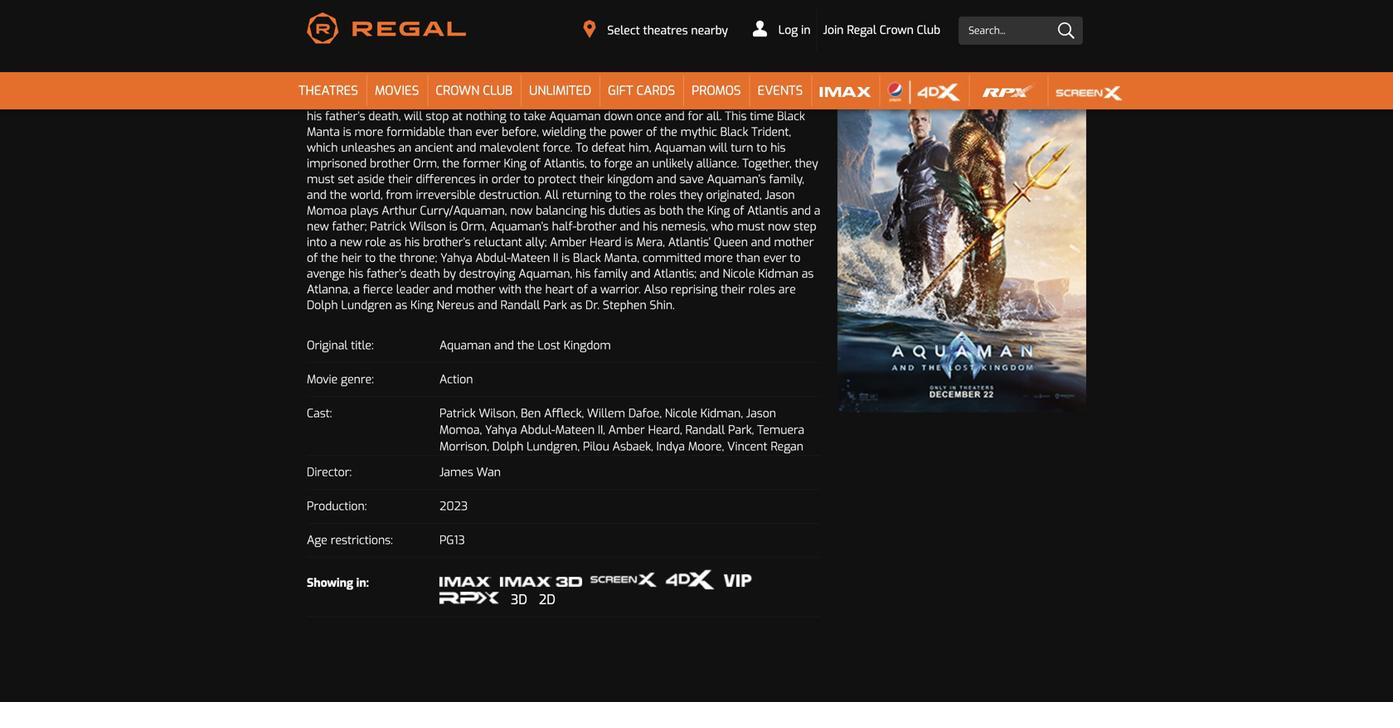 Task type: locate. For each thing, give the bounding box(es) containing it.
log
[[779, 22, 798, 38]]

now down destruction.
[[510, 203, 533, 219]]

randall up moore,
[[686, 423, 725, 438]]

aquaman up "at"
[[430, 93, 482, 108]]

1 vertical spatial now
[[768, 219, 791, 234]]

mateen down affleck,
[[556, 423, 595, 438]]

avenge up the atlanna,
[[307, 266, 345, 282]]

nicole
[[723, 266, 755, 282], [665, 406, 698, 422]]

dolph inside having failed to defeat aquaman the first time, black manta, still driven by the need to avenge his father's death, will stop at nothing to take aquaman down once and for all. this time black manta is more formidable than ever before, wielding the power of the mythic black trident, which unleashes an ancient and malevolent force. to defeat him, aquaman will turn to his imprisoned brother orm, the former king of atlantis, to forge an unlikely alliance. together, they must set aside their differences in order to protect their kingdom and save aquaman's family, and the world, from irreversible destruction.  all returning to the roles they originated, jason momoa plays arthur curry/aquaman, now balancing his duties as both the king of atlantis and a new father; patrick wilson is orm, aquaman's half-brother and his nemesis, who must now step into a new role as his brother's reluctant ally; amber heard is mera, atlantis' queen and mother of the heir to the throne; yahya abdul-mateen ii is black manta, committed more than ever to avenge his father's death by destroying aquaman, his family and atlantis; and nicole kidman as atlanna, a fierce leader and mother with the heart of a warrior. also reprising their roles are dolph lundgren as king nereus and randall park as dr. stephen shin.
[[307, 298, 338, 313]]

his down trident, at the right top
[[771, 140, 786, 156]]

1 horizontal spatial ever
[[764, 251, 787, 266]]

minutes
[[603, 54, 665, 76]]

club
[[917, 22, 941, 38], [483, 83, 513, 99]]

kingdom
[[564, 338, 611, 354]]

plays
[[350, 203, 379, 219]]

join
[[823, 22, 844, 38]]

showing
[[307, 576, 353, 591]]

atlantis'
[[668, 235, 711, 250]]

1 vertical spatial orm,
[[461, 219, 487, 234]]

aquaman
[[430, 93, 482, 108], [549, 109, 601, 124], [655, 140, 706, 156], [440, 338, 491, 354]]

indya
[[657, 439, 685, 455]]

age
[[307, 533, 328, 548]]

amber down half-
[[550, 235, 587, 250]]

to up death,
[[379, 93, 390, 108]]

1 vertical spatial amber
[[609, 423, 645, 438]]

him,
[[629, 140, 651, 156]]

stephen
[[603, 298, 647, 313]]

a
[[815, 203, 821, 219], [330, 235, 337, 250], [354, 282, 360, 298], [591, 282, 597, 298]]

and up step
[[792, 203, 811, 219]]

director:
[[307, 465, 352, 480]]

also
[[644, 282, 668, 298]]

ever down nothing
[[476, 125, 499, 140]]

lundgren,
[[527, 439, 580, 455]]

Search... text field
[[959, 17, 1084, 45]]

yahya inside having failed to defeat aquaman the first time, black manta, still driven by the need to avenge his father's death, will stop at nothing to take aquaman down once and for all. this time black manta is more formidable than ever before, wielding the power of the mythic black trident, which unleashes an ancient and malevolent force. to defeat him, aquaman will turn to his imprisoned brother orm, the former king of atlantis, to forge an unlikely alliance. together, they must set aside their differences in order to protect their kingdom and save aquaman's family, and the world, from irreversible destruction.  all returning to the roles they originated, jason momoa plays arthur curry/aquaman, now balancing his duties as both the king of atlantis and a new father; patrick wilson is orm, aquaman's half-brother and his nemesis, who must now step into a new role as his brother's reluctant ally; amber heard is mera, atlantis' queen and mother of the heir to the throne; yahya abdul-mateen ii is black manta, committed more than ever to avenge his father's death by destroying aquaman, his family and atlantis; and nicole kidman as atlanna, a fierce leader and mother with the heart of a warrior. also reprising their roles are dolph lundgren as king nereus and randall park as dr. stephen shin.
[[441, 251, 473, 266]]

wilson
[[410, 219, 446, 234]]

124
[[572, 54, 598, 76]]

a up lundgren
[[354, 282, 360, 298]]

1 vertical spatial must
[[737, 219, 765, 234]]

will up formidable
[[404, 109, 423, 124]]

1 horizontal spatial crown
[[880, 22, 914, 38]]

0 vertical spatial patrick
[[370, 219, 406, 234]]

0 horizontal spatial defeat
[[393, 93, 427, 108]]

1 vertical spatial yahya
[[485, 423, 517, 438]]

they down save at the top
[[680, 188, 703, 203]]

0 vertical spatial brother
[[370, 156, 410, 171]]

a up dr.
[[591, 282, 597, 298]]

movie genre:
[[307, 372, 374, 388]]

1 horizontal spatial an
[[636, 156, 649, 171]]

amber inside patrick wilson, ben affleck, willem dafoe, nicole kidman, jason momoa, yahya abdul-mateen ii, amber heard, randall park, temuera morrison, dolph lundgren, pilou asbaek, indya moore, vincent regan
[[609, 423, 645, 438]]

select theatres nearby link
[[573, 16, 739, 44]]

1 horizontal spatial by
[[688, 93, 701, 108]]

than down the queen
[[736, 251, 761, 266]]

1 vertical spatial they
[[680, 188, 703, 203]]

0 horizontal spatial abdul-
[[476, 251, 511, 266]]

and up former
[[457, 140, 476, 156]]

1 vertical spatial defeat
[[592, 140, 626, 156]]

to down the role
[[365, 251, 376, 266]]

momoa
[[307, 203, 347, 219]]

0 vertical spatial jason
[[765, 188, 795, 203]]

0 horizontal spatial randall
[[501, 298, 540, 313]]

1 horizontal spatial more
[[704, 251, 733, 266]]

1 vertical spatial in
[[479, 172, 489, 187]]

log in link
[[747, 10, 818, 51]]

1 vertical spatial new
[[340, 235, 362, 250]]

crown inside crown club link
[[436, 83, 480, 99]]

brother up heard
[[577, 219, 617, 234]]

events link
[[750, 72, 812, 110]]

mateen
[[511, 251, 550, 266], [556, 423, 595, 438]]

0 horizontal spatial in
[[479, 172, 489, 187]]

restrictions:
[[331, 533, 393, 548]]

1 vertical spatial 2023
[[440, 499, 468, 514]]

dolph inside patrick wilson, ben affleck, willem dafoe, nicole kidman, jason momoa, yahya abdul-mateen ii, amber heard, randall park, temuera morrison, dolph lundgren, pilou asbaek, indya moore, vincent regan
[[493, 439, 524, 455]]

park
[[543, 298, 567, 313]]

0 horizontal spatial avenge
[[307, 266, 345, 282]]

patrick wilson, ben affleck, willem dafoe, nicole kidman, jason momoa, yahya abdul-mateen ii, amber heard, randall park, temuera morrison, dolph lundgren, pilou asbaek, indya moore, vincent regan
[[440, 406, 805, 455]]

temuera
[[758, 423, 805, 438]]

brother up aside
[[370, 156, 410, 171]]

0 vertical spatial abdul-
[[476, 251, 511, 266]]

the down "into"
[[321, 251, 338, 266]]

originated,
[[706, 188, 762, 203]]

defeat up death,
[[393, 93, 427, 108]]

select theatres nearby
[[608, 23, 728, 38]]

0 horizontal spatial dolph
[[307, 298, 338, 313]]

wilson,
[[479, 406, 518, 422]]

roles down kidman on the right
[[749, 282, 776, 298]]

more up unleashes at the top left
[[355, 125, 384, 140]]

is left mera,
[[625, 235, 633, 250]]

kidman
[[759, 266, 799, 282]]

aquaman up wielding
[[549, 109, 601, 124]]

0 vertical spatial must
[[307, 172, 335, 187]]

both
[[659, 203, 684, 219]]

1 horizontal spatial yahya
[[485, 423, 517, 438]]

yahya
[[441, 251, 473, 266], [485, 423, 517, 438]]

0 vertical spatial king
[[504, 156, 527, 171]]

king down leader
[[411, 298, 434, 313]]

forge
[[604, 156, 633, 171]]

ii,
[[598, 423, 605, 438]]

will up alliance.
[[709, 140, 728, 156]]

2 vertical spatial king
[[411, 298, 434, 313]]

unlimited
[[529, 83, 592, 99]]

abdul- down ben
[[520, 423, 556, 438]]

0 vertical spatial they
[[795, 156, 818, 171]]

leader
[[396, 282, 430, 298]]

mateen inside having failed to defeat aquaman the first time, black manta, still driven by the need to avenge his father's death, will stop at nothing to take aquaman down once and for all. this time black manta is more formidable than ever before, wielding the power of the mythic black trident, which unleashes an ancient and malevolent force. to defeat him, aquaman will turn to his imprisoned brother orm, the former king of atlantis, to forge an unlikely alliance. together, they must set aside their differences in order to protect their kingdom and save aquaman's family, and the world, from irreversible destruction.  all returning to the roles they originated, jason momoa plays arthur curry/aquaman, now balancing his duties as both the king of atlantis and a new father; patrick wilson is orm, aquaman's half-brother and his nemesis, who must now step into a new role as his brother's reluctant ally; amber heard is mera, atlantis' queen and mother of the heir to the throne; yahya abdul-mateen ii is black manta, committed more than ever to avenge his father's death by destroying aquaman, his family and atlantis; and nicole kidman as atlanna, a fierce leader and mother with the heart of a warrior. also reprising their roles are dolph lundgren as king nereus and randall park as dr. stephen shin.
[[511, 251, 550, 266]]

new up heir
[[340, 235, 362, 250]]

the down "set"
[[330, 188, 347, 203]]

1 vertical spatial mother
[[456, 282, 496, 298]]

as right kidman on the right
[[802, 266, 814, 282]]

and down destroying
[[478, 298, 497, 313]]

ever up kidman on the right
[[764, 251, 787, 266]]

family
[[594, 266, 628, 282]]

must down atlantis
[[737, 219, 765, 234]]

showing in:
[[307, 576, 369, 591]]

1 vertical spatial jason
[[746, 406, 776, 422]]

club up nothing
[[483, 83, 513, 99]]

and right the queen
[[751, 235, 771, 250]]

world,
[[350, 188, 383, 203]]

to up time
[[753, 93, 764, 108]]

genre:
[[341, 372, 374, 388]]

order
[[492, 172, 521, 187]]

2023 inside release date: 22 december 2023
[[414, 54, 454, 76]]

pilou
[[583, 439, 610, 455]]

0 vertical spatial defeat
[[393, 93, 427, 108]]

1 vertical spatial aquaman's
[[490, 219, 549, 234]]

1 horizontal spatial will
[[709, 140, 728, 156]]

0 horizontal spatial by
[[443, 266, 456, 282]]

1 horizontal spatial roles
[[749, 282, 776, 298]]

crown up "at"
[[436, 83, 480, 99]]

moviepagescreenx image
[[591, 567, 657, 592]]

must down imprisoned on the left
[[307, 172, 335, 187]]

death,
[[369, 109, 401, 124]]

randall down with
[[501, 298, 540, 313]]

1 horizontal spatial than
[[736, 251, 761, 266]]

mother down step
[[774, 235, 814, 250]]

0 horizontal spatial mother
[[456, 282, 496, 298]]

once
[[636, 109, 662, 124]]

the down down
[[590, 125, 607, 140]]

aquaman and the lost kingdom image
[[838, 38, 1087, 413]]

to
[[379, 93, 390, 108], [753, 93, 764, 108], [510, 109, 521, 124], [757, 140, 768, 156], [590, 156, 601, 171], [524, 172, 535, 187], [615, 188, 626, 203], [365, 251, 376, 266], [790, 251, 801, 266]]

they up the family,
[[795, 156, 818, 171]]

mateen inside patrick wilson, ben affleck, willem dafoe, nicole kidman, jason momoa, yahya abdul-mateen ii, amber heard, randall park, temuera morrison, dolph lundgren, pilou asbaek, indya moore, vincent regan
[[556, 423, 595, 438]]

in down former
[[479, 172, 489, 187]]

1 vertical spatial manta,
[[604, 251, 640, 266]]

1 vertical spatial crown
[[436, 83, 480, 99]]

0 horizontal spatial club
[[483, 83, 513, 99]]

1 horizontal spatial amber
[[609, 423, 645, 438]]

theatres
[[299, 83, 358, 99]]

an down him,
[[636, 156, 649, 171]]

dolph down the atlanna,
[[307, 298, 338, 313]]

0 vertical spatial manta,
[[591, 93, 626, 108]]

0 vertical spatial mateen
[[511, 251, 550, 266]]

in right the log
[[801, 22, 811, 38]]

imax image
[[820, 79, 871, 104], [440, 577, 492, 587]]

a right "into"
[[330, 235, 337, 250]]

0 horizontal spatial amber
[[550, 235, 587, 250]]

new up "into"
[[307, 219, 329, 234]]

as right the role
[[389, 235, 402, 250]]

theatres
[[643, 23, 688, 38]]

1 vertical spatial mateen
[[556, 423, 595, 438]]

by right death in the left top of the page
[[443, 266, 456, 282]]

vincent
[[728, 439, 768, 455]]

abdul- down reluctant
[[476, 251, 511, 266]]

nicole up 'heard,' at the left bottom of page
[[665, 406, 698, 422]]

the down kingdom
[[629, 188, 647, 203]]

driven
[[652, 93, 685, 108]]

release date: 22 december 2023
[[307, 39, 454, 76]]

2023 up movies
[[414, 54, 454, 76]]

aquaman's up ally;
[[490, 219, 549, 234]]

orm, down 'ancient'
[[413, 156, 439, 171]]

patrick down arthur
[[370, 219, 406, 234]]

0 vertical spatial dolph
[[307, 298, 338, 313]]

their right reprising
[[721, 282, 746, 298]]

0 horizontal spatial nicole
[[665, 406, 698, 422]]

defeat up forge
[[592, 140, 626, 156]]

reprising
[[671, 282, 718, 298]]

1 horizontal spatial mother
[[774, 235, 814, 250]]

club up pepsi 4dx logo
[[917, 22, 941, 38]]

regan
[[771, 439, 804, 455]]

randall inside patrick wilson, ben affleck, willem dafoe, nicole kidman, jason momoa, yahya abdul-mateen ii, amber heard, randall park, temuera morrison, dolph lundgren, pilou asbaek, indya moore, vincent regan
[[686, 423, 725, 438]]

0 horizontal spatial now
[[510, 203, 533, 219]]

0 vertical spatial imax image
[[820, 79, 871, 104]]

malevolent
[[480, 140, 540, 156]]

0 horizontal spatial than
[[448, 125, 473, 140]]

aquaman's up originated, at the top of the page
[[707, 172, 766, 187]]

nicole inside having failed to defeat aquaman the first time, black manta, still driven by the need to avenge his father's death, will stop at nothing to take aquaman down once and for all. this time black manta is more formidable than ever before, wielding the power of the mythic black trident, which unleashes an ancient and malevolent force. to defeat him, aquaman will turn to his imprisoned brother orm, the former king of atlantis, to forge an unlikely alliance. together, they must set aside their differences in order to protect their kingdom and save aquaman's family, and the world, from irreversible destruction.  all returning to the roles they originated, jason momoa plays arthur curry/aquaman, now balancing his duties as both the king of atlantis and a new father; patrick wilson is orm, aquaman's half-brother and his nemesis, who must now step into a new role as his brother's reluctant ally; amber heard is mera, atlantis' queen and mother of the heir to the throne; yahya abdul-mateen ii is black manta, committed more than ever to avenge his father's death by destroying aquaman, his family and atlantis; and nicole kidman as atlanna, a fierce leader and mother with the heart of a warrior. also reprising their roles are dolph lundgren as king nereus and randall park as dr. stephen shin.
[[723, 266, 755, 282]]

heart
[[545, 282, 574, 298]]

0 vertical spatial mother
[[774, 235, 814, 250]]

an
[[399, 140, 412, 156], [636, 156, 649, 171]]

imprisoned
[[307, 156, 367, 171]]

4dx image
[[665, 569, 716, 592]]

nearby
[[691, 23, 728, 38]]

0 horizontal spatial roles
[[650, 188, 677, 203]]

and up nereus
[[433, 282, 453, 298]]

the up nothing
[[485, 93, 502, 108]]

a up step
[[815, 203, 821, 219]]

nicole down the queen
[[723, 266, 755, 282]]

abdul-
[[476, 251, 511, 266], [520, 423, 556, 438]]

kidman,
[[701, 406, 743, 422]]

orm, down curry/aquaman,
[[461, 219, 487, 234]]

rpx - regal premium experience image
[[978, 79, 1040, 104]]

the up differences
[[442, 156, 460, 171]]

randall
[[501, 298, 540, 313], [686, 423, 725, 438]]

and left lost at the left of page
[[494, 338, 514, 354]]

stop
[[426, 109, 449, 124]]

now down atlantis
[[768, 219, 791, 234]]

their up "returning"
[[580, 172, 604, 187]]

will
[[404, 109, 423, 124], [709, 140, 728, 156]]

from
[[386, 188, 413, 203]]

brother
[[370, 156, 410, 171], [577, 219, 617, 234]]

0 horizontal spatial father's
[[325, 109, 365, 124]]

1 horizontal spatial father's
[[367, 266, 407, 282]]

0 vertical spatial nicole
[[723, 266, 755, 282]]

regal
[[847, 22, 877, 38]]

0 vertical spatial randall
[[501, 298, 540, 313]]

patrick inside having failed to defeat aquaman the first time, black manta, still driven by the need to avenge his father's death, will stop at nothing to take aquaman down once and for all. this time black manta is more formidable than ever before, wielding the power of the mythic black trident, which unleashes an ancient and malevolent force. to defeat him, aquaman will turn to his imprisoned brother orm, the former king of atlantis, to forge an unlikely alliance. together, they must set aside their differences in order to protect their kingdom and save aquaman's family, and the world, from irreversible destruction.  all returning to the roles they originated, jason momoa plays arthur curry/aquaman, now balancing his duties as both the king of atlantis and a new father; patrick wilson is orm, aquaman's half-brother and his nemesis, who must now step into a new role as his brother's reluctant ally; amber heard is mera, atlantis' queen and mother of the heir to the throne; yahya abdul-mateen ii is black manta, committed more than ever to avenge his father's death by destroying aquaman, his family and atlantis; and nicole kidman as atlanna, a fierce leader and mother with the heart of a warrior. also reprising their roles are dolph lundgren as king nereus and randall park as dr. stephen shin.
[[370, 219, 406, 234]]

title:
[[351, 338, 374, 354]]

yahya down wilson,
[[485, 423, 517, 438]]

nothing
[[466, 109, 507, 124]]

step
[[794, 219, 817, 234]]

black down heard
[[573, 251, 601, 266]]

1 horizontal spatial imax image
[[820, 79, 871, 104]]

1 vertical spatial by
[[443, 266, 456, 282]]

king down malevolent
[[504, 156, 527, 171]]

amber inside having failed to defeat aquaman the first time, black manta, still driven by the need to avenge his father's death, will stop at nothing to take aquaman down once and for all. this time black manta is more formidable than ever before, wielding the power of the mythic black trident, which unleashes an ancient and malevolent force. to defeat him, aquaman will turn to his imprisoned brother orm, the former king of atlantis, to forge an unlikely alliance. together, they must set aside their differences in order to protect their kingdom and save aquaman's family, and the world, from irreversible destruction.  all returning to the roles they originated, jason momoa plays arthur curry/aquaman, now balancing his duties as both the king of atlantis and a new father; patrick wilson is orm, aquaman's half-brother and his nemesis, who must now step into a new role as his brother's reluctant ally; amber heard is mera, atlantis' queen and mother of the heir to the throne; yahya abdul-mateen ii is black manta, committed more than ever to avenge his father's death by destroying aquaman, his family and atlantis; and nicole kidman as atlanna, a fierce leader and mother with the heart of a warrior. also reprising their roles are dolph lundgren as king nereus and randall park as dr. stephen shin.
[[550, 235, 587, 250]]

2023 up pg13
[[440, 499, 468, 514]]

0 horizontal spatial will
[[404, 109, 423, 124]]

the left lost at the left of page
[[517, 338, 535, 354]]

1 vertical spatial randall
[[686, 423, 725, 438]]

0 vertical spatial crown
[[880, 22, 914, 38]]

imax image down join
[[820, 79, 871, 104]]

jason inside patrick wilson, ben affleck, willem dafoe, nicole kidman, jason momoa, yahya abdul-mateen ii, amber heard, randall park, temuera morrison, dolph lundgren, pilou asbaek, indya moore, vincent regan
[[746, 406, 776, 422]]

now
[[510, 203, 533, 219], [768, 219, 791, 234]]

0 vertical spatial club
[[917, 22, 941, 38]]

0 vertical spatial amber
[[550, 235, 587, 250]]

gift cards link
[[600, 72, 684, 110]]

1 vertical spatial avenge
[[307, 266, 345, 282]]

1 vertical spatial ever
[[764, 251, 787, 266]]

0 vertical spatial father's
[[325, 109, 365, 124]]

black down this
[[721, 125, 749, 140]]

1 vertical spatial roles
[[749, 282, 776, 298]]

queen
[[714, 235, 748, 250]]

1 vertical spatial nicole
[[665, 406, 698, 422]]

1 vertical spatial brother
[[577, 219, 617, 234]]

1 vertical spatial dolph
[[493, 439, 524, 455]]

0 vertical spatial avenge
[[767, 93, 806, 108]]

arthur
[[382, 203, 417, 219]]

mother down destroying
[[456, 282, 496, 298]]

than down "at"
[[448, 125, 473, 140]]

0 horizontal spatial mateen
[[511, 251, 550, 266]]

having failed to defeat aquaman the first time, black manta, still driven by the need to avenge his father's death, will stop at nothing to take aquaman down once and for all. this time black manta is more formidable than ever before, wielding the power of the mythic black trident, which unleashes an ancient and malevolent force. to defeat him, aquaman will turn to his imprisoned brother orm, the former king of atlantis, to forge an unlikely alliance. together, they must set aside their differences in order to protect their kingdom and save aquaman's family, and the world, from irreversible destruction.  all returning to the roles they originated, jason momoa plays arthur curry/aquaman, now balancing his duties as both the king of atlantis and a new father; patrick wilson is orm, aquaman's half-brother and his nemesis, who must now step into a new role as his brother's reluctant ally; amber heard is mera, atlantis' queen and mother of the heir to the throne; yahya abdul-mateen ii is black manta, committed more than ever to avenge his father's death by destroying aquaman, his family and atlantis; and nicole kidman as atlanna, a fierce leader and mother with the heart of a warrior. also reprising their roles are dolph lundgren as king nereus and randall park as dr. stephen shin.
[[307, 93, 821, 313]]

1 horizontal spatial dolph
[[493, 439, 524, 455]]

set
[[338, 172, 354, 187]]

running time: 124 minutes
[[572, 39, 665, 76]]

is right manta
[[343, 125, 351, 140]]

1 horizontal spatial avenge
[[767, 93, 806, 108]]

1 vertical spatial patrick
[[440, 406, 476, 422]]

1 horizontal spatial in
[[801, 22, 811, 38]]

0 vertical spatial ever
[[476, 125, 499, 140]]

father's down failed at the top of the page
[[325, 109, 365, 124]]

1 horizontal spatial nicole
[[723, 266, 755, 282]]

1 horizontal spatial abdul-
[[520, 423, 556, 438]]

the up nemesis,
[[687, 203, 704, 219]]



Task type: vqa. For each thing, say whether or not it's contained in the screenshot.
committed
yes



Task type: describe. For each thing, give the bounding box(es) containing it.
crown inside join regal crown club link
[[880, 22, 914, 38]]

1 vertical spatial an
[[636, 156, 649, 171]]

manta
[[307, 125, 340, 140]]

lost
[[538, 338, 561, 354]]

the down 'aquaman,'
[[525, 282, 542, 298]]

affleck,
[[544, 406, 584, 422]]

force.
[[543, 140, 573, 156]]

is right ii
[[562, 251, 570, 266]]

1 vertical spatial club
[[483, 83, 513, 99]]

user icon image
[[753, 20, 767, 37]]

save
[[680, 172, 704, 187]]

promos link
[[684, 72, 750, 110]]

0 horizontal spatial more
[[355, 125, 384, 140]]

heard
[[590, 235, 622, 250]]

aquaman up 'action'
[[440, 338, 491, 354]]

production:
[[307, 499, 367, 514]]

need
[[724, 93, 750, 108]]

regal image
[[307, 12, 466, 43]]

black up trident, at the right top
[[777, 109, 805, 124]]

map marker icon image
[[584, 20, 596, 38]]

his up manta
[[307, 109, 322, 124]]

the up all.
[[704, 93, 721, 108]]

action
[[440, 372, 473, 388]]

nemesis,
[[661, 219, 708, 234]]

down
[[604, 109, 633, 124]]

2 horizontal spatial their
[[721, 282, 746, 298]]

destroying
[[459, 266, 516, 282]]

and up also
[[631, 266, 651, 282]]

is up the brother's
[[449, 219, 458, 234]]

crown club link
[[428, 72, 521, 110]]

and down driven
[[665, 109, 685, 124]]

having
[[307, 93, 343, 108]]

patrick inside patrick wilson, ben affleck, willem dafoe, nicole kidman, jason momoa, yahya abdul-mateen ii, amber heard, randall park, temuera morrison, dolph lundgren, pilou asbaek, indya moore, vincent regan
[[440, 406, 476, 422]]

of up dr.
[[577, 282, 588, 298]]

of up protect
[[530, 156, 541, 171]]

0 horizontal spatial ever
[[476, 125, 499, 140]]

and down duties
[[620, 219, 640, 234]]

of down originated, at the top of the page
[[734, 203, 744, 219]]

abdul- inside having failed to defeat aquaman the first time, black manta, still driven by the need to avenge his father's death, will stop at nothing to take aquaman down once and for all. this time black manta is more formidable than ever before, wielding the power of the mythic black trident, which unleashes an ancient and malevolent force. to defeat him, aquaman will turn to his imprisoned brother orm, the former king of atlantis, to forge an unlikely alliance. together, they must set aside their differences in order to protect their kingdom and save aquaman's family, and the world, from irreversible destruction.  all returning to the roles they originated, jason momoa plays arthur curry/aquaman, now balancing his duties as both the king of atlantis and a new father; patrick wilson is orm, aquaman's half-brother and his nemesis, who must now step into a new role as his brother's reluctant ally; amber heard is mera, atlantis' queen and mother of the heir to the throne; yahya abdul-mateen ii is black manta, committed more than ever to avenge his father's death by destroying aquaman, his family and atlantis; and nicole kidman as atlanna, a fierce leader and mother with the heart of a warrior. also reprising their roles are dolph lundgren as king nereus and randall park as dr. stephen shin.
[[476, 251, 511, 266]]

black right time,
[[560, 93, 588, 108]]

the down the role
[[379, 251, 396, 266]]

1 horizontal spatial king
[[504, 156, 527, 171]]

returning
[[562, 188, 612, 203]]

date:
[[348, 39, 373, 54]]

pg13
[[440, 533, 465, 548]]

time
[[750, 109, 774, 124]]

half-
[[552, 219, 577, 234]]

heard,
[[648, 423, 682, 438]]

1 horizontal spatial aquaman's
[[707, 172, 766, 187]]

1 horizontal spatial new
[[340, 235, 362, 250]]

cast:
[[307, 406, 332, 422]]

join regal crown club
[[823, 22, 941, 38]]

his down "returning"
[[590, 203, 606, 219]]

cards
[[637, 83, 675, 99]]

failed
[[346, 93, 376, 108]]

0 vertical spatial will
[[404, 109, 423, 124]]

1 vertical spatial father's
[[367, 266, 407, 282]]

of down "into"
[[307, 251, 318, 266]]

trident,
[[752, 125, 791, 140]]

the down once
[[660, 125, 678, 140]]

dr.
[[586, 298, 600, 313]]

morrison,
[[440, 439, 489, 455]]

22
[[307, 54, 327, 76]]

into
[[307, 235, 327, 250]]

1 horizontal spatial orm,
[[461, 219, 487, 234]]

for
[[688, 109, 704, 124]]

1 vertical spatial than
[[736, 251, 761, 266]]

ancient
[[415, 140, 454, 156]]

curry/aquaman,
[[420, 203, 507, 219]]

shin.
[[650, 298, 675, 313]]

aquaman,
[[519, 266, 573, 282]]

crown club
[[436, 83, 513, 99]]

in inside 'link'
[[801, 22, 811, 38]]

0 horizontal spatial must
[[307, 172, 335, 187]]

at
[[452, 109, 463, 124]]

death
[[410, 266, 440, 282]]

former
[[463, 156, 501, 171]]

alliance.
[[697, 156, 739, 171]]

aside
[[357, 172, 385, 187]]

as down leader
[[395, 298, 407, 313]]

and up momoa
[[307, 188, 327, 203]]

destruction.
[[479, 188, 542, 203]]

0 vertical spatial orm,
[[413, 156, 439, 171]]

together,
[[743, 156, 792, 171]]

all
[[545, 188, 559, 203]]

1 horizontal spatial defeat
[[592, 140, 626, 156]]

movierpx image
[[440, 592, 499, 605]]

wielding
[[542, 125, 586, 140]]

running
[[572, 39, 614, 54]]

time:
[[617, 39, 642, 54]]

unleashes
[[341, 140, 395, 156]]

to
[[576, 140, 589, 156]]

1 horizontal spatial they
[[795, 156, 818, 171]]

release
[[307, 39, 346, 54]]

to down first
[[510, 109, 521, 124]]

0 horizontal spatial aquaman's
[[490, 219, 549, 234]]

gift cards
[[608, 83, 675, 99]]

willem
[[587, 406, 625, 422]]

wan
[[477, 465, 501, 480]]

1 horizontal spatial club
[[917, 22, 941, 38]]

1 horizontal spatial now
[[768, 219, 791, 234]]

atlantis,
[[544, 156, 587, 171]]

0 vertical spatial by
[[688, 93, 701, 108]]

0 horizontal spatial their
[[388, 172, 413, 187]]

to right order
[[524, 172, 535, 187]]

his up mera,
[[643, 219, 658, 234]]

2d
[[539, 592, 556, 609]]

all.
[[707, 109, 722, 124]]

0 vertical spatial than
[[448, 125, 473, 140]]

0 vertical spatial roles
[[650, 188, 677, 203]]

imax 3d image
[[500, 577, 582, 587]]

0 vertical spatial an
[[399, 140, 412, 156]]

1 horizontal spatial their
[[580, 172, 604, 187]]

and up reprising
[[700, 266, 720, 282]]

father;
[[332, 219, 367, 234]]

0 vertical spatial now
[[510, 203, 533, 219]]

still
[[629, 93, 649, 108]]

as left both in the top left of the page
[[644, 203, 656, 219]]

power
[[610, 125, 643, 140]]

james wan
[[440, 465, 501, 480]]

promos
[[692, 83, 741, 99]]

formidable
[[387, 125, 445, 140]]

kingdom
[[608, 172, 654, 187]]

to up kidman on the right
[[790, 251, 801, 266]]

to up duties
[[615, 188, 626, 203]]

randall inside having failed to defeat aquaman the first time, black manta, still driven by the need to avenge his father's death, will stop at nothing to take aquaman down once and for all. this time black manta is more formidable than ever before, wielding the power of the mythic black trident, which unleashes an ancient and malevolent force. to defeat him, aquaman will turn to his imprisoned brother orm, the former king of atlantis, to forge an unlikely alliance. together, they must set aside their differences in order to protect their kingdom and save aquaman's family, and the world, from irreversible destruction.  all returning to the roles they originated, jason momoa plays arthur curry/aquaman, now balancing his duties as both the king of atlantis and a new father; patrick wilson is orm, aquaman's half-brother and his nemesis, who must now step into a new role as his brother's reluctant ally; amber heard is mera, atlantis' queen and mother of the heir to the throne; yahya abdul-mateen ii is black manta, committed more than ever to avenge his father's death by destroying aquaman, his family and atlantis; and nicole kidman as atlanna, a fierce leader and mother with the heart of a warrior. also reprising their roles are dolph lundgren as king nereus and randall park as dr. stephen shin.
[[501, 298, 540, 313]]

are
[[779, 282, 796, 298]]

as left dr.
[[570, 298, 582, 313]]

of down once
[[646, 125, 657, 140]]

original
[[307, 338, 348, 354]]

his left family
[[576, 266, 591, 282]]

to left forge
[[590, 156, 601, 171]]

join regal crown club link
[[818, 10, 947, 50]]

0 horizontal spatial king
[[411, 298, 434, 313]]

nereus
[[437, 298, 475, 313]]

aquaman and the lost kingdom
[[440, 338, 611, 354]]

his up throne;
[[405, 235, 420, 250]]

0 horizontal spatial imax image
[[440, 577, 492, 587]]

ii
[[553, 251, 559, 266]]

screenx image
[[1057, 79, 1123, 104]]

1 vertical spatial more
[[704, 251, 733, 266]]

his down heir
[[348, 266, 364, 282]]

nicole inside patrick wilson, ben affleck, willem dafoe, nicole kidman, jason momoa, yahya abdul-mateen ii, amber heard, randall park, temuera morrison, dolph lundgren, pilou asbaek, indya moore, vincent regan
[[665, 406, 698, 422]]

unlikely
[[652, 156, 693, 171]]

gift
[[608, 83, 633, 99]]

0 vertical spatial new
[[307, 219, 329, 234]]

1 vertical spatial king
[[707, 203, 730, 219]]

who
[[711, 219, 734, 234]]

abdul- inside patrick wilson, ben affleck, willem dafoe, nicole kidman, jason momoa, yahya abdul-mateen ii, amber heard, randall park, temuera morrison, dolph lundgren, pilou asbaek, indya moore, vincent regan
[[520, 423, 556, 438]]

jason inside having failed to defeat aquaman the first time, black manta, still driven by the need to avenge his father's death, will stop at nothing to take aquaman down once and for all. this time black manta is more formidable than ever before, wielding the power of the mythic black trident, which unleashes an ancient and malevolent force. to defeat him, aquaman will turn to his imprisoned brother orm, the former king of atlantis, to forge an unlikely alliance. together, they must set aside their differences in order to protect their kingdom and save aquaman's family, and the world, from irreversible destruction.  all returning to the roles they originated, jason momoa plays arthur curry/aquaman, now balancing his duties as both the king of atlantis and a new father; patrick wilson is orm, aquaman's half-brother and his nemesis, who must now step into a new role as his brother's reluctant ally; amber heard is mera, atlantis' queen and mother of the heir to the throne; yahya abdul-mateen ii is black manta, committed more than ever to avenge his father's death by destroying aquaman, his family and atlantis; and nicole kidman as atlanna, a fierce leader and mother with the heart of a warrior. also reprising their roles are dolph lundgren as king nereus and randall park as dr. stephen shin.
[[765, 188, 795, 203]]

aquaman up unlikely
[[655, 140, 706, 156]]

to up together,
[[757, 140, 768, 156]]

protect
[[538, 172, 577, 187]]

vip image
[[724, 575, 752, 587]]

1 horizontal spatial must
[[737, 219, 765, 234]]

take
[[524, 109, 546, 124]]

select
[[608, 23, 640, 38]]

in inside having failed to defeat aquaman the first time, black manta, still driven by the need to avenge his father's death, will stop at nothing to take aquaman down once and for all. this time black manta is more formidable than ever before, wielding the power of the mythic black trident, which unleashes an ancient and malevolent force. to defeat him, aquaman will turn to his imprisoned brother orm, the former king of atlantis, to forge an unlikely alliance. together, they must set aside their differences in order to protect their kingdom and save aquaman's family, and the world, from irreversible destruction.  all returning to the roles they originated, jason momoa plays arthur curry/aquaman, now balancing his duties as both the king of atlantis and a new father; patrick wilson is orm, aquaman's half-brother and his nemesis, who must now step into a new role as his brother's reluctant ally; amber heard is mera, atlantis' queen and mother of the heir to the throne; yahya abdul-mateen ii is black manta, committed more than ever to avenge his father's death by destroying aquaman, his family and atlantis; and nicole kidman as atlanna, a fierce leader and mother with the heart of a warrior. also reprising their roles are dolph lundgren as king nereus and randall park as dr. stephen shin.
[[479, 172, 489, 187]]

irreversible
[[416, 188, 476, 203]]

atlantis
[[748, 203, 788, 219]]

0 horizontal spatial they
[[680, 188, 703, 203]]

pepsi 4dx logo image
[[888, 79, 961, 104]]

yahya inside patrick wilson, ben affleck, willem dafoe, nicole kidman, jason momoa, yahya abdul-mateen ii, amber heard, randall park, temuera morrison, dolph lundgren, pilou asbaek, indya moore, vincent regan
[[485, 423, 517, 438]]

and down unlikely
[[657, 172, 677, 187]]



